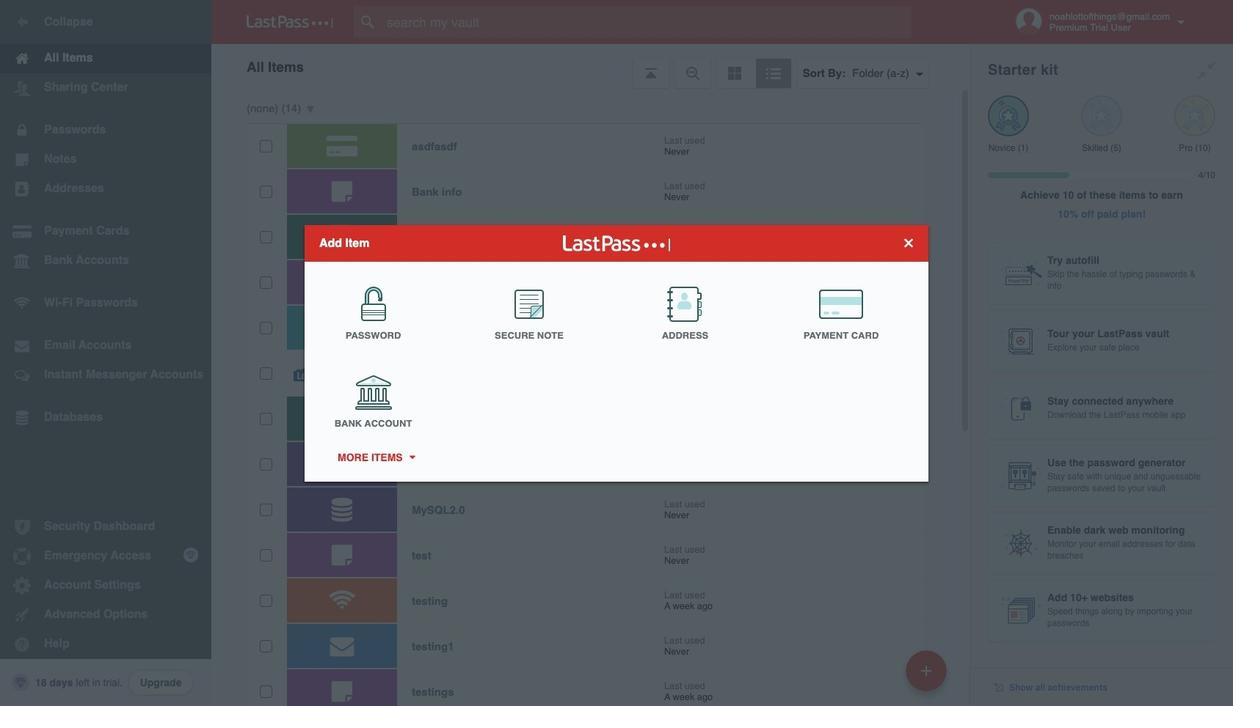 Task type: locate. For each thing, give the bounding box(es) containing it.
dialog
[[305, 225, 928, 482]]

Search search field
[[354, 6, 940, 38]]

caret right image
[[407, 456, 417, 459]]

lastpass image
[[247, 15, 333, 29]]



Task type: describe. For each thing, give the bounding box(es) containing it.
new item image
[[921, 666, 931, 676]]

new item navigation
[[901, 647, 956, 707]]

vault options navigation
[[211, 44, 970, 88]]

main navigation navigation
[[0, 0, 211, 707]]

search my vault text field
[[354, 6, 940, 38]]



